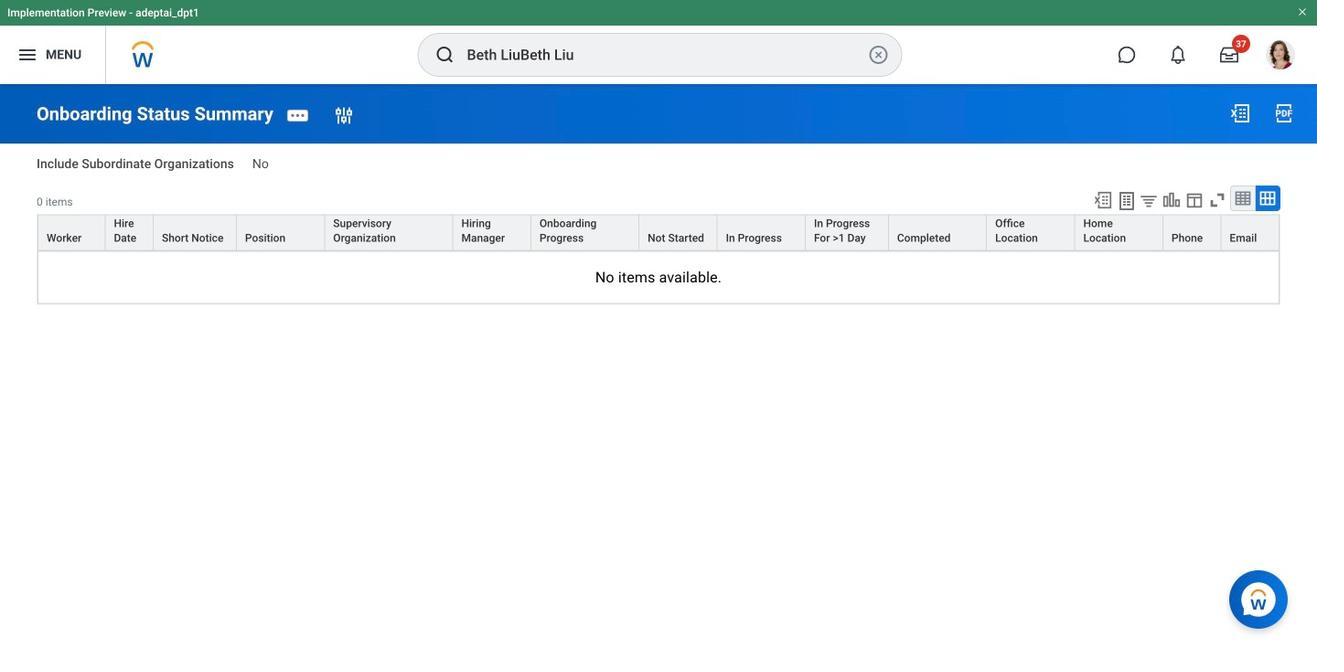 Task type: describe. For each thing, give the bounding box(es) containing it.
table image
[[1234, 190, 1253, 208]]

export to excel image for the view printable version (pdf) image
[[1230, 102, 1252, 124]]

expand table image
[[1259, 190, 1277, 208]]

onboarding status summary - expand/collapse chart image
[[1162, 191, 1182, 211]]

notifications large image
[[1169, 46, 1188, 64]]

fullscreen image
[[1208, 191, 1228, 211]]

click to view/edit grid preferences image
[[1185, 191, 1205, 211]]

export to excel image for export to worksheets "icon"
[[1093, 191, 1113, 211]]

inbox large image
[[1221, 46, 1239, 64]]

search image
[[434, 44, 456, 66]]

view printable version (pdf) image
[[1274, 102, 1296, 124]]



Task type: vqa. For each thing, say whether or not it's contained in the screenshot.
Benefits Target Employer Contribution
no



Task type: locate. For each thing, give the bounding box(es) containing it.
0 horizontal spatial export to excel image
[[1093, 191, 1113, 211]]

row
[[38, 214, 1280, 251]]

export to worksheets image
[[1116, 191, 1138, 212]]

justify image
[[16, 44, 38, 66]]

1 vertical spatial export to excel image
[[1093, 191, 1113, 211]]

export to excel image left the view printable version (pdf) image
[[1230, 102, 1252, 124]]

0 vertical spatial export to excel image
[[1230, 102, 1252, 124]]

banner
[[0, 0, 1318, 84]]

close environment banner image
[[1297, 6, 1308, 17]]

export to excel image
[[1230, 102, 1252, 124], [1093, 191, 1113, 211]]

1 horizontal spatial export to excel image
[[1230, 102, 1252, 124]]

Search Workday  search field
[[467, 35, 864, 75]]

main content
[[0, 84, 1318, 321]]

x circle image
[[868, 44, 890, 66]]

profile logan mcneil image
[[1266, 40, 1296, 73]]

toolbar
[[1085, 186, 1281, 214]]

select to filter grid data image
[[1139, 191, 1159, 211]]

export to excel image left export to worksheets "icon"
[[1093, 191, 1113, 211]]

change selection image
[[333, 105, 355, 127]]



